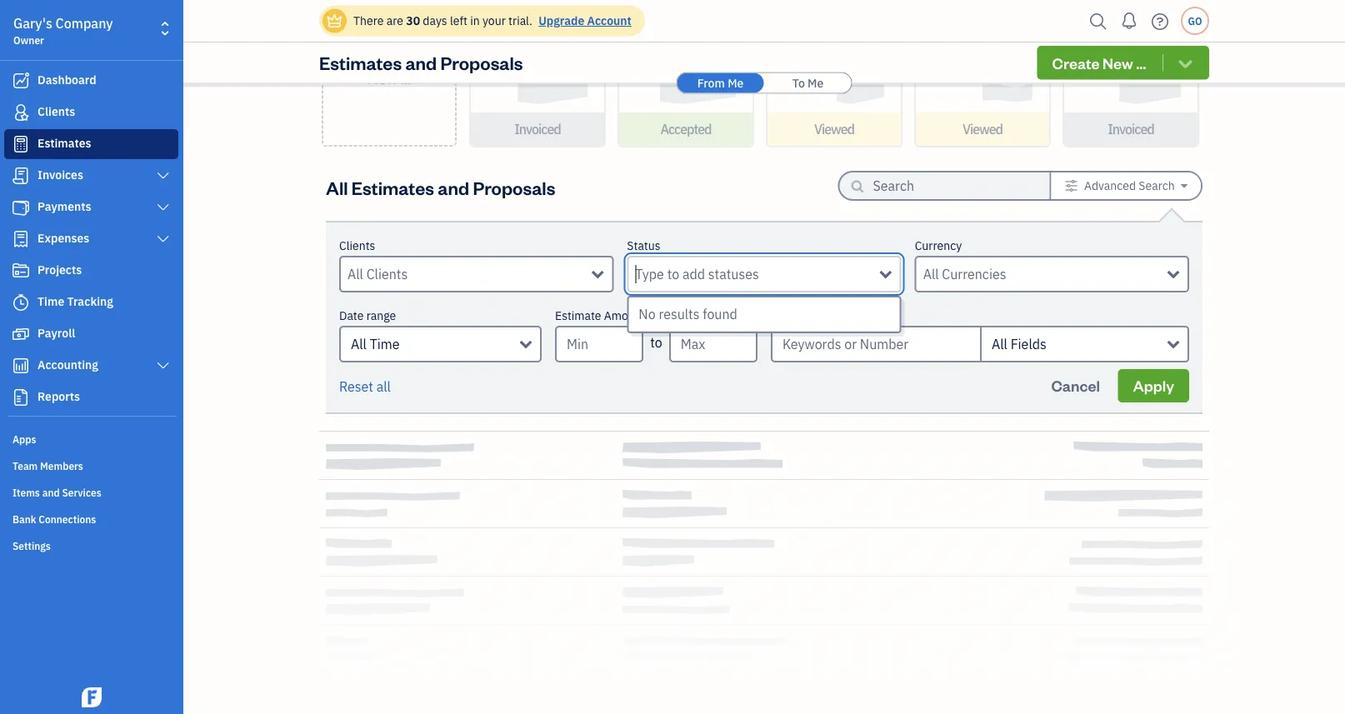 Task type: describe. For each thing, give the bounding box(es) containing it.
are
[[387, 13, 403, 28]]

Estimate Amount Minimum text field
[[555, 326, 644, 363]]

dashboard
[[38, 72, 96, 88]]

days
[[423, 13, 447, 28]]

settings
[[13, 539, 51, 553]]

projects link
[[4, 256, 178, 286]]

settings image
[[1065, 179, 1078, 193]]

all
[[377, 378, 391, 396]]

your
[[483, 13, 506, 28]]

clients link
[[4, 98, 178, 128]]

to me link
[[765, 73, 852, 93]]

payroll
[[38, 326, 75, 341]]

connections
[[39, 513, 96, 526]]

items and services
[[13, 486, 101, 499]]

dashboard link
[[4, 66, 178, 96]]

upgrade
[[539, 13, 585, 28]]

Keyword Search field
[[980, 326, 1190, 363]]

all for all estimates and proposals
[[326, 175, 348, 199]]

bank connections link
[[4, 506, 178, 531]]

estimates for estimates
[[38, 135, 91, 151]]

1 viewed from the left
[[814, 120, 855, 138]]

invoices
[[38, 167, 83, 183]]

accounting
[[38, 357, 98, 373]]

chevron large down image for accounting
[[156, 359, 171, 373]]

accounting link
[[4, 351, 178, 381]]

team members
[[13, 459, 83, 473]]

range
[[367, 308, 396, 323]]

1 horizontal spatial create
[[1052, 53, 1100, 73]]

items
[[13, 486, 40, 499]]

estimates and proposals
[[319, 51, 523, 74]]

all time button
[[339, 326, 542, 363]]

reports link
[[4, 383, 178, 413]]

to me
[[793, 75, 824, 90]]

Type to add statuses search field
[[635, 264, 880, 284]]

go
[[1188, 14, 1203, 28]]

apply button
[[1118, 369, 1190, 403]]

from me
[[697, 75, 744, 90]]

search for advanced search
[[1139, 178, 1175, 193]]

bank
[[13, 513, 36, 526]]

team
[[13, 459, 38, 473]]

date
[[339, 308, 364, 323]]

gary's
[[13, 15, 52, 32]]

crown image
[[326, 12, 343, 30]]

go to help image
[[1147, 9, 1174, 34]]

settings link
[[4, 533, 178, 558]]

0 vertical spatial proposals
[[441, 51, 523, 74]]

reset all
[[339, 378, 391, 396]]

chart image
[[11, 358, 31, 374]]

1 invoiced from the left
[[515, 120, 561, 138]]

me for to me
[[808, 75, 824, 90]]

found
[[703, 306, 738, 323]]

caretdown image
[[1181, 179, 1188, 193]]

payments link
[[4, 193, 178, 223]]

expense image
[[11, 231, 31, 248]]

time tracking
[[38, 294, 113, 309]]

invoice image
[[11, 168, 31, 184]]

keyword
[[771, 308, 817, 323]]

in
[[470, 13, 480, 28]]

chevron large down image for invoices
[[156, 169, 171, 183]]

project image
[[11, 263, 31, 279]]

1 horizontal spatial …
[[1136, 53, 1147, 73]]

no
[[639, 306, 656, 323]]

0 horizontal spatial create
[[366, 48, 413, 68]]

expenses link
[[4, 224, 178, 254]]

time tracking link
[[4, 288, 178, 318]]

amount
[[604, 308, 646, 323]]

and for proposals
[[405, 51, 437, 74]]

accepted
[[661, 120, 712, 138]]

freshbooks image
[[78, 688, 105, 708]]

upgrade account link
[[535, 13, 632, 28]]

status
[[627, 238, 661, 253]]

search image
[[1085, 9, 1112, 34]]



Task type: locate. For each thing, give the bounding box(es) containing it.
left
[[450, 13, 468, 28]]

1 me from the left
[[728, 75, 744, 90]]

All Clients search field
[[348, 264, 592, 284]]

there
[[353, 13, 384, 28]]

1 horizontal spatial invoiced
[[1108, 120, 1154, 138]]

new for left create new … dropdown button
[[368, 68, 398, 88]]

there are 30 days left in your trial. upgrade account
[[353, 13, 632, 28]]

All Currencies search field
[[923, 264, 1168, 284]]

date range
[[339, 308, 396, 323]]

main element
[[0, 0, 225, 714]]

payments
[[38, 199, 91, 214]]

1 horizontal spatial and
[[405, 51, 437, 74]]

invoices link
[[4, 161, 178, 191]]

all estimates and proposals
[[326, 175, 555, 199]]

all time
[[351, 336, 400, 353]]

advanced search
[[1085, 178, 1175, 193]]

clients
[[38, 104, 75, 119], [339, 238, 375, 253]]

new down notifications icon
[[1103, 53, 1133, 73]]

search for keyword search
[[820, 308, 856, 323]]

me for from me
[[728, 75, 744, 90]]

go button
[[1181, 7, 1210, 35]]

gary's company owner
[[13, 15, 113, 47]]

create down search "image"
[[1052, 53, 1100, 73]]

members
[[40, 459, 83, 473]]

dashboard image
[[11, 73, 31, 89]]

1 vertical spatial proposals
[[473, 175, 555, 199]]

0 horizontal spatial viewed
[[814, 120, 855, 138]]

1 horizontal spatial viewed
[[963, 120, 1003, 138]]

timer image
[[11, 294, 31, 311]]

account
[[587, 13, 632, 28]]

chevron large down image
[[156, 169, 171, 183], [156, 201, 171, 214], [156, 359, 171, 373]]

0 vertical spatial search
[[1139, 178, 1175, 193]]

items and services link
[[4, 479, 178, 504]]

0 vertical spatial time
[[38, 294, 64, 309]]

create down are
[[366, 48, 413, 68]]

tracking
[[67, 294, 113, 309]]

1 vertical spatial search
[[820, 308, 856, 323]]

2 horizontal spatial all
[[992, 336, 1008, 353]]

1 horizontal spatial clients
[[339, 238, 375, 253]]

viewed down to me link
[[814, 120, 855, 138]]

1 horizontal spatial time
[[370, 336, 400, 353]]

search right keyword
[[820, 308, 856, 323]]

time right timer image
[[38, 294, 64, 309]]

1 vertical spatial and
[[438, 175, 469, 199]]

2 viewed from the left
[[963, 120, 1003, 138]]

2 vertical spatial and
[[42, 486, 60, 499]]

0 horizontal spatial invoiced
[[515, 120, 561, 138]]

projects
[[38, 262, 82, 278]]

team members link
[[4, 453, 178, 478]]

payroll link
[[4, 319, 178, 349]]

1 horizontal spatial all
[[351, 336, 367, 353]]

Keyword Search text field
[[771, 326, 980, 363]]

1 vertical spatial time
[[370, 336, 400, 353]]

viewed up the search text field
[[963, 120, 1003, 138]]

create
[[366, 48, 413, 68], [1052, 53, 1100, 73]]

keyword search
[[771, 308, 856, 323]]

me inside from me link
[[728, 75, 744, 90]]

chevron large down image
[[156, 233, 171, 246]]

time
[[38, 294, 64, 309], [370, 336, 400, 353]]

no results found
[[639, 306, 738, 323]]

2 horizontal spatial and
[[438, 175, 469, 199]]

search inside dropdown button
[[1139, 178, 1175, 193]]

currency
[[915, 238, 962, 253]]

clients inside "main" element
[[38, 104, 75, 119]]

all for all time
[[351, 336, 367, 353]]

invoiced
[[515, 120, 561, 138], [1108, 120, 1154, 138]]

from
[[697, 75, 725, 90]]

expenses
[[38, 230, 89, 246]]

apply
[[1133, 376, 1175, 396]]

advanced
[[1085, 178, 1136, 193]]

reset all button
[[339, 377, 391, 397]]

Estimate Amount Maximum text field
[[669, 326, 758, 363]]

new down are
[[368, 68, 398, 88]]

create new …
[[366, 48, 413, 88], [1052, 53, 1147, 73]]

0 horizontal spatial and
[[42, 486, 60, 499]]

services
[[62, 486, 101, 499]]

me
[[728, 75, 744, 90], [808, 75, 824, 90]]

estimates link
[[4, 129, 178, 159]]

0 vertical spatial estimates
[[319, 51, 402, 74]]

30
[[406, 13, 420, 28]]

from me link
[[677, 73, 764, 93]]

fields
[[1011, 336, 1047, 353]]

0 horizontal spatial time
[[38, 294, 64, 309]]

time inside "main" element
[[38, 294, 64, 309]]

1 vertical spatial chevron large down image
[[156, 201, 171, 214]]

new inside create new …
[[368, 68, 398, 88]]

1 vertical spatial estimates
[[38, 135, 91, 151]]

me inside to me link
[[808, 75, 824, 90]]

advanced search button
[[1052, 173, 1201, 199]]

1 horizontal spatial me
[[808, 75, 824, 90]]

me right from
[[728, 75, 744, 90]]

owner
[[13, 33, 44, 47]]

cancel button
[[1037, 369, 1115, 403]]

3 chevron large down image from the top
[[156, 359, 171, 373]]

estimate amount
[[555, 308, 646, 323]]

1 horizontal spatial create new …
[[1052, 53, 1147, 73]]

clients up the date
[[339, 238, 375, 253]]

1 horizontal spatial create new … button
[[1037, 46, 1210, 80]]

viewed
[[814, 120, 855, 138], [963, 120, 1003, 138]]

0 vertical spatial and
[[405, 51, 437, 74]]

estimates inside "main" element
[[38, 135, 91, 151]]

0 horizontal spatial new
[[368, 68, 398, 88]]

payment image
[[11, 199, 31, 216]]

0 vertical spatial chevron large down image
[[156, 169, 171, 183]]

notifications image
[[1116, 4, 1143, 38]]

chevron large down image inside payments link
[[156, 201, 171, 214]]

search
[[1139, 178, 1175, 193], [820, 308, 856, 323]]

apps link
[[4, 426, 178, 451]]

… down 30
[[401, 68, 411, 88]]

1 vertical spatial clients
[[339, 238, 375, 253]]

chevrondown image
[[1176, 54, 1195, 71]]

… down notifications icon
[[1136, 53, 1147, 73]]

0 horizontal spatial clients
[[38, 104, 75, 119]]

proposals
[[441, 51, 523, 74], [473, 175, 555, 199]]

clients down dashboard
[[38, 104, 75, 119]]

2 chevron large down image from the top
[[156, 201, 171, 214]]

report image
[[11, 389, 31, 406]]

estimates for estimates and proposals
[[319, 51, 402, 74]]

0 horizontal spatial search
[[820, 308, 856, 323]]

apps
[[13, 433, 36, 446]]

all for all fields
[[992, 336, 1008, 353]]

new for right create new … dropdown button
[[1103, 53, 1133, 73]]

all fields
[[992, 336, 1047, 353]]

and for services
[[42, 486, 60, 499]]

money image
[[11, 326, 31, 343]]

estimate image
[[11, 136, 31, 153]]

2 me from the left
[[808, 75, 824, 90]]

time down range
[[370, 336, 400, 353]]

me right to
[[808, 75, 824, 90]]

search left caretdown icon
[[1139, 178, 1175, 193]]

bank connections
[[13, 513, 96, 526]]

reset
[[339, 378, 373, 396]]

0 horizontal spatial all
[[326, 175, 348, 199]]

reports
[[38, 389, 80, 404]]

0 horizontal spatial …
[[401, 68, 411, 88]]

1 horizontal spatial search
[[1139, 178, 1175, 193]]

create new … down are
[[366, 48, 413, 88]]

time inside "dropdown button"
[[370, 336, 400, 353]]

company
[[56, 15, 113, 32]]

new
[[1103, 53, 1133, 73], [368, 68, 398, 88]]

0 horizontal spatial me
[[728, 75, 744, 90]]

trial.
[[509, 13, 533, 28]]

and inside "main" element
[[42, 486, 60, 499]]

2 vertical spatial estimates
[[352, 175, 434, 199]]

0 horizontal spatial create new … button
[[322, 0, 457, 147]]

1 horizontal spatial new
[[1103, 53, 1133, 73]]

Search text field
[[873, 173, 1023, 199]]

… inside create new …
[[401, 68, 411, 88]]

estimates
[[319, 51, 402, 74], [38, 135, 91, 151], [352, 175, 434, 199]]

create new … button
[[322, 0, 457, 147], [1037, 46, 1210, 80]]

results
[[659, 306, 700, 323]]

client image
[[11, 104, 31, 121]]

to
[[793, 75, 805, 90]]

create new … down search "image"
[[1052, 53, 1147, 73]]

0 vertical spatial clients
[[38, 104, 75, 119]]

chevron large down image for payments
[[156, 201, 171, 214]]

estimate
[[555, 308, 601, 323]]

chevron large down image inside accounting link
[[156, 359, 171, 373]]

2 invoiced from the left
[[1108, 120, 1154, 138]]

all inside "dropdown button"
[[351, 336, 367, 353]]

0 horizontal spatial create new …
[[366, 48, 413, 88]]

cancel
[[1052, 376, 1100, 396]]

all inside keyword search field
[[992, 336, 1008, 353]]

to
[[650, 334, 663, 351]]

all
[[326, 175, 348, 199], [351, 336, 367, 353], [992, 336, 1008, 353]]

no results found option
[[629, 298, 900, 332]]

1 chevron large down image from the top
[[156, 169, 171, 183]]

2 vertical spatial chevron large down image
[[156, 359, 171, 373]]



Task type: vqa. For each thing, say whether or not it's contained in the screenshot.
Expenses chevron large down image
yes



